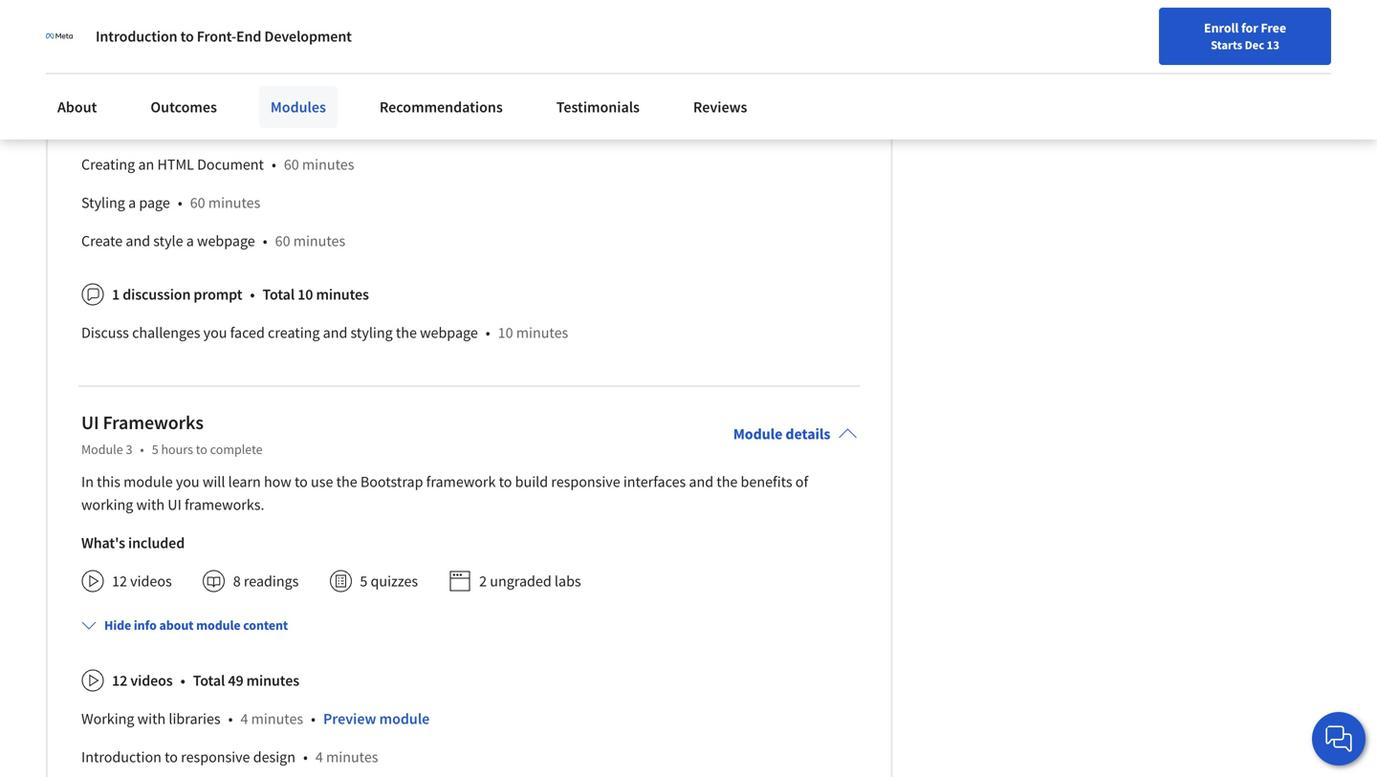 Task type: describe. For each thing, give the bounding box(es) containing it.
assignments
[[215, 117, 297, 136]]

page
[[139, 193, 170, 213]]

faced
[[230, 324, 265, 343]]

styling
[[81, 193, 125, 213]]

5 quizzes
[[360, 572, 418, 592]]

creating
[[268, 324, 320, 343]]

1 vertical spatial and
[[323, 324, 348, 343]]

total for 10
[[263, 285, 295, 304]]

style
[[153, 232, 183, 251]]

free
[[1261, 19, 1287, 36]]

ui inside in this module you will learn how to use the bootstrap framework to build responsive interfaces and the benefits of working with ui frameworks.
[[168, 496, 182, 515]]

1 videos from the top
[[130, 572, 172, 592]]

knowledge check: css basics • 15 minutes
[[81, 63, 358, 82]]

12 videos inside info about module content element
[[112, 672, 173, 691]]

discussion
[[123, 285, 191, 304]]

2 ungraded labs
[[480, 572, 581, 592]]

working
[[81, 710, 134, 729]]

use
[[311, 473, 333, 492]]

css
[[200, 63, 225, 82]]

working with libraries • 4 minutes • preview module
[[81, 710, 430, 729]]

how
[[264, 473, 292, 492]]

2 horizontal spatial the
[[717, 473, 738, 492]]

1 discussion prompt
[[112, 285, 242, 304]]

show notifications image
[[1155, 24, 1178, 47]]

recommendations link
[[368, 86, 515, 128]]

info about module content element
[[74, 601, 858, 778]]

what's
[[81, 534, 125, 553]]

to left -
[[180, 27, 194, 46]]

basics
[[228, 63, 268, 82]]

module details
[[734, 425, 831, 444]]

benefits
[[741, 473, 793, 492]]

discuss challenges you faced creating and styling the webpage • 10 minutes
[[81, 324, 569, 343]]

enroll
[[1205, 19, 1239, 36]]

programming
[[123, 117, 212, 136]]

module inside ui frameworks module 3 • 5 hours to complete
[[81, 441, 123, 459]]

preview module link
[[323, 710, 430, 729]]

1 vertical spatial a
[[186, 232, 194, 251]]

reviews link
[[682, 86, 759, 128]]

creating
[[81, 155, 135, 174]]

prompt
[[194, 285, 242, 304]]

knowledge for knowledge check: css basics • 15 minutes
[[81, 63, 153, 82]]

framework
[[426, 473, 496, 492]]

you inside in this module you will learn how to use the bootstrap framework to build responsive interfaces and the benefits of working with ui frameworks.
[[176, 473, 200, 492]]

quizzes
[[371, 572, 418, 592]]

2 horizontal spatial module
[[380, 710, 430, 729]]

included
[[128, 534, 185, 553]]

interfaces
[[624, 473, 686, 492]]

and inside in this module you will learn how to use the bootstrap framework to build responsive interfaces and the benefits of working with ui frameworks.
[[689, 473, 714, 492]]

0 vertical spatial html
[[335, 25, 372, 44]]

with inside in this module you will learn how to use the bootstrap framework to build responsive interfaces and the benefits of working with ui frameworks.
[[136, 496, 165, 515]]

bootstrap
[[361, 473, 423, 492]]

the inside hide info about module content region
[[396, 324, 417, 343]]

8 readings
[[233, 572, 299, 592]]

12 inside info about module content element
[[112, 672, 127, 691]]

recommendations
[[380, 98, 503, 117]]

content
[[243, 617, 288, 635]]

hide info about module content region
[[81, 0, 858, 360]]

styling a page • 60 minutes
[[81, 193, 261, 213]]

development
[[264, 27, 352, 46]]

hide info about module content button
[[74, 609, 296, 643]]

challenges
[[132, 324, 200, 343]]

discuss
[[81, 324, 129, 343]]

styling
[[351, 324, 393, 343]]

knowledge check - getting started with html
[[81, 25, 372, 44]]

0 horizontal spatial 4
[[241, 710, 248, 729]]

8
[[233, 572, 241, 592]]

testimonials link
[[545, 86, 652, 128]]

49
[[228, 672, 244, 691]]

to inside info about module content element
[[165, 748, 178, 768]]

dec
[[1245, 37, 1265, 53]]

meta image
[[46, 23, 73, 50]]

coursera image
[[23, 16, 144, 46]]

about link
[[46, 86, 109, 128]]

2 vertical spatial 60
[[275, 232, 290, 251]]

for
[[1242, 19, 1259, 36]]

complete
[[210, 441, 263, 459]]

end
[[236, 27, 262, 46]]

1
[[112, 285, 120, 304]]

modules link
[[259, 86, 338, 128]]

3 inside ui frameworks module 3 • 5 hours to complete
[[126, 441, 132, 459]]

will
[[203, 473, 225, 492]]

enroll for free starts dec 13
[[1205, 19, 1287, 53]]

0 vertical spatial total
[[317, 117, 349, 136]]

0 vertical spatial 10
[[298, 285, 313, 304]]

front-
[[197, 27, 236, 46]]

getting
[[206, 25, 253, 44]]

an
[[138, 155, 154, 174]]

introduction to responsive design • 4 minutes
[[81, 748, 378, 768]]

about
[[159, 617, 194, 635]]

outcomes
[[151, 98, 217, 117]]

what's included
[[81, 534, 185, 553]]

libraries
[[169, 710, 221, 729]]

15
[[288, 63, 303, 82]]



Task type: locate. For each thing, give the bounding box(es) containing it.
1 vertical spatial ui
[[168, 496, 182, 515]]

a left page
[[128, 193, 136, 213]]

0 vertical spatial videos
[[130, 572, 172, 592]]

2
[[480, 572, 487, 592]]

knowledge up about at the top left of the page
[[81, 63, 153, 82]]

frameworks
[[103, 411, 204, 435]]

0 vertical spatial responsive
[[551, 473, 621, 492]]

1 horizontal spatial html
[[335, 25, 372, 44]]

and left style
[[126, 232, 150, 251]]

preview
[[323, 710, 376, 729]]

1 vertical spatial responsive
[[181, 748, 250, 768]]

3 inside hide info about module content region
[[112, 117, 120, 136]]

0 horizontal spatial total
[[193, 672, 225, 691]]

0 vertical spatial 12
[[112, 572, 127, 592]]

videos down included
[[130, 572, 172, 592]]

total inside info about module content element
[[193, 672, 225, 691]]

responsive down libraries
[[181, 748, 250, 768]]

working
[[81, 496, 133, 515]]

outcomes link
[[139, 86, 229, 128]]

hide info about module content
[[104, 617, 288, 635]]

html
[[335, 25, 372, 44], [157, 155, 194, 174]]

minutes
[[306, 63, 358, 82], [378, 117, 431, 136], [302, 155, 354, 174], [208, 193, 261, 213], [293, 232, 346, 251], [316, 285, 369, 304], [516, 324, 569, 343], [247, 672, 300, 691], [251, 710, 303, 729], [326, 748, 378, 768]]

2 vertical spatial total
[[193, 672, 225, 691]]

module right this
[[124, 473, 173, 492]]

1 vertical spatial webpage
[[420, 324, 478, 343]]

the right use
[[336, 473, 358, 492]]

1 horizontal spatial module
[[734, 425, 783, 444]]

12 down what's included
[[112, 572, 127, 592]]

webpage right styling
[[420, 324, 478, 343]]

1 vertical spatial knowledge
[[81, 63, 153, 82]]

1 vertical spatial videos
[[130, 672, 173, 691]]

•
[[275, 63, 280, 82], [304, 117, 309, 136], [272, 155, 276, 174], [178, 193, 182, 213], [263, 232, 268, 251], [250, 285, 255, 304], [486, 324, 491, 343], [140, 441, 144, 459], [180, 672, 185, 691], [228, 710, 233, 729], [311, 710, 316, 729], [303, 748, 308, 768]]

• total 10 minutes
[[250, 285, 369, 304]]

responsive right build at the left bottom
[[551, 473, 621, 492]]

0 vertical spatial and
[[126, 232, 150, 251]]

5 left quizzes
[[360, 572, 368, 592]]

the right styling
[[396, 324, 417, 343]]

1 horizontal spatial you
[[204, 324, 227, 343]]

1 vertical spatial total
[[263, 285, 295, 304]]

check
[[156, 25, 195, 44]]

videos down info
[[130, 672, 173, 691]]

0 horizontal spatial webpage
[[197, 232, 255, 251]]

1 vertical spatial introduction
[[81, 748, 162, 768]]

5 inside ui frameworks module 3 • 5 hours to complete
[[152, 441, 159, 459]]

1 vertical spatial with
[[136, 496, 165, 515]]

1 vertical spatial html
[[157, 155, 194, 174]]

hours
[[161, 441, 193, 459]]

1 vertical spatial you
[[176, 473, 200, 492]]

0 horizontal spatial html
[[157, 155, 194, 174]]

2 horizontal spatial total
[[317, 117, 349, 136]]

0 horizontal spatial ui
[[81, 411, 99, 435]]

1 vertical spatial 60
[[190, 193, 205, 213]]

12 up working
[[112, 672, 127, 691]]

you left faced on the top left of page
[[204, 324, 227, 343]]

0 vertical spatial 60
[[284, 155, 299, 174]]

module inside in this module you will learn how to use the bootstrap framework to build responsive interfaces and the benefits of working with ui frameworks.
[[124, 473, 173, 492]]

introduction inside info about module content element
[[81, 748, 162, 768]]

this
[[97, 473, 120, 492]]

create and style a webpage • 60 minutes
[[81, 232, 346, 251]]

1 vertical spatial 12
[[112, 672, 127, 691]]

12 videos up working
[[112, 672, 173, 691]]

to left use
[[295, 473, 308, 492]]

introduction down working
[[81, 748, 162, 768]]

module right about
[[196, 617, 241, 635]]

a
[[128, 193, 136, 213], [186, 232, 194, 251]]

2 horizontal spatial and
[[689, 473, 714, 492]]

2 vertical spatial with
[[137, 710, 166, 729]]

webpage up prompt
[[197, 232, 255, 251]]

videos inside info about module content element
[[130, 672, 173, 691]]

total for 49
[[193, 672, 225, 691]]

0 horizontal spatial 10
[[298, 285, 313, 304]]

• inside ui frameworks module 3 • 5 hours to complete
[[140, 441, 144, 459]]

0 vertical spatial ui
[[81, 411, 99, 435]]

ui frameworks module 3 • 5 hours to complete
[[81, 411, 263, 459]]

3 programming assignments • total 180 minutes
[[112, 117, 431, 136]]

in this module you will learn how to use the bootstrap framework to build responsive interfaces and the benefits of working with ui frameworks.
[[81, 473, 809, 515]]

1 horizontal spatial the
[[396, 324, 417, 343]]

2 12 videos from the top
[[112, 672, 173, 691]]

1 horizontal spatial responsive
[[551, 473, 621, 492]]

-
[[198, 25, 203, 44]]

0 vertical spatial with
[[304, 25, 332, 44]]

1 horizontal spatial module
[[196, 617, 241, 635]]

0 vertical spatial 5
[[152, 441, 159, 459]]

0 vertical spatial introduction
[[96, 27, 178, 46]]

1 12 from the top
[[112, 572, 127, 592]]

introduction for introduction to responsive design • 4 minutes
[[81, 748, 162, 768]]

create
[[81, 232, 123, 251]]

2 knowledge from the top
[[81, 63, 153, 82]]

the left benefits
[[717, 473, 738, 492]]

2 vertical spatial module
[[380, 710, 430, 729]]

reviews
[[694, 98, 748, 117]]

introduction to front-end development
[[96, 27, 352, 46]]

0 vertical spatial webpage
[[197, 232, 255, 251]]

ungraded
[[490, 572, 552, 592]]

a right style
[[186, 232, 194, 251]]

1 horizontal spatial total
[[263, 285, 295, 304]]

module up this
[[81, 441, 123, 459]]

4 right 'design'
[[316, 748, 323, 768]]

ui up included
[[168, 496, 182, 515]]

1 vertical spatial 3
[[126, 441, 132, 459]]

module inside dropdown button
[[196, 617, 241, 635]]

and left styling
[[323, 324, 348, 343]]

learn
[[228, 473, 261, 492]]

1 knowledge from the top
[[81, 25, 153, 44]]

ui inside ui frameworks module 3 • 5 hours to complete
[[81, 411, 99, 435]]

1 horizontal spatial 10
[[498, 324, 513, 343]]

total up creating
[[263, 285, 295, 304]]

with right "started"
[[304, 25, 332, 44]]

1 vertical spatial 5
[[360, 572, 368, 592]]

total left the 49
[[193, 672, 225, 691]]

0 horizontal spatial you
[[176, 473, 200, 492]]

0 horizontal spatial 3
[[112, 117, 120, 136]]

you inside hide info about module content region
[[204, 324, 227, 343]]

knowledge
[[81, 25, 153, 44], [81, 63, 153, 82]]

12 videos
[[112, 572, 172, 592], [112, 672, 173, 691]]

webpage
[[197, 232, 255, 251], [420, 324, 478, 343]]

info
[[134, 617, 157, 635]]

about
[[57, 98, 97, 117]]

1 horizontal spatial 4
[[316, 748, 323, 768]]

readings
[[244, 572, 299, 592]]

ui up in
[[81, 411, 99, 435]]

0 horizontal spatial the
[[336, 473, 358, 492]]

introduction
[[96, 27, 178, 46], [81, 748, 162, 768]]

you left will
[[176, 473, 200, 492]]

12
[[112, 572, 127, 592], [112, 672, 127, 691]]

1 horizontal spatial 3
[[126, 441, 132, 459]]

hide
[[104, 617, 131, 635]]

0 vertical spatial knowledge
[[81, 25, 153, 44]]

5
[[152, 441, 159, 459], [360, 572, 368, 592]]

knowledge right meta "icon"
[[81, 25, 153, 44]]

module
[[734, 425, 783, 444], [81, 441, 123, 459]]

menu item
[[1012, 19, 1135, 81]]

0 horizontal spatial module
[[81, 441, 123, 459]]

1 vertical spatial 10
[[498, 324, 513, 343]]

2 12 from the top
[[112, 672, 127, 691]]

to down libraries
[[165, 748, 178, 768]]

10
[[298, 285, 313, 304], [498, 324, 513, 343]]

chat with us image
[[1324, 724, 1355, 755]]

knowledge for knowledge check - getting started with html
[[81, 25, 153, 44]]

60 up • total 10 minutes
[[275, 232, 290, 251]]

document
[[197, 155, 264, 174]]

3 down frameworks in the left of the page
[[126, 441, 132, 459]]

creating an html document • 60 minutes
[[81, 155, 354, 174]]

12 videos down what's included
[[112, 572, 172, 592]]

starts
[[1211, 37, 1243, 53]]

to inside ui frameworks module 3 • 5 hours to complete
[[196, 441, 208, 459]]

5 left hours
[[152, 441, 159, 459]]

13
[[1267, 37, 1280, 53]]

1 horizontal spatial 5
[[360, 572, 368, 592]]

2 vertical spatial and
[[689, 473, 714, 492]]

0 horizontal spatial 5
[[152, 441, 159, 459]]

0 vertical spatial 4
[[241, 710, 248, 729]]

0 vertical spatial you
[[204, 324, 227, 343]]

started
[[256, 25, 301, 44]]

build
[[515, 473, 548, 492]]

with up included
[[136, 496, 165, 515]]

1 vertical spatial 4
[[316, 748, 323, 768]]

0 vertical spatial a
[[128, 193, 136, 213]]

and
[[126, 232, 150, 251], [323, 324, 348, 343], [689, 473, 714, 492]]

ui
[[81, 411, 99, 435], [168, 496, 182, 515]]

in
[[81, 473, 94, 492]]

0 vertical spatial module
[[124, 473, 173, 492]]

total left 180
[[317, 117, 349, 136]]

3 up creating
[[112, 117, 120, 136]]

introduction for introduction to front-end development
[[96, 27, 178, 46]]

0 horizontal spatial responsive
[[181, 748, 250, 768]]

1 vertical spatial module
[[196, 617, 241, 635]]

responsive inside in this module you will learn how to use the bootstrap framework to build responsive interfaces and the benefits of working with ui frameworks.
[[551, 473, 621, 492]]

html right "an"
[[157, 155, 194, 174]]

1 12 videos from the top
[[112, 572, 172, 592]]

0 vertical spatial 3
[[112, 117, 120, 136]]

60 up create and style a webpage • 60 minutes
[[190, 193, 205, 213]]

1 horizontal spatial ui
[[168, 496, 182, 515]]

0 vertical spatial 12 videos
[[112, 572, 172, 592]]

1 horizontal spatial and
[[323, 324, 348, 343]]

labs
[[555, 572, 581, 592]]

None search field
[[273, 12, 588, 50]]

of
[[796, 473, 809, 492]]

testimonials
[[557, 98, 640, 117]]

1 horizontal spatial webpage
[[420, 324, 478, 343]]

modules
[[271, 98, 326, 117]]

design
[[253, 748, 296, 768]]

responsive inside info about module content element
[[181, 748, 250, 768]]

4 down • total 49 minutes
[[241, 710, 248, 729]]

you
[[204, 324, 227, 343], [176, 473, 200, 492]]

module right preview
[[380, 710, 430, 729]]

with inside info about module content element
[[137, 710, 166, 729]]

1 horizontal spatial a
[[186, 232, 194, 251]]

module
[[124, 473, 173, 492], [196, 617, 241, 635], [380, 710, 430, 729]]

to
[[180, 27, 194, 46], [196, 441, 208, 459], [295, 473, 308, 492], [499, 473, 512, 492], [165, 748, 178, 768]]

details
[[786, 425, 831, 444]]

introduction up check:
[[96, 27, 178, 46]]

to left build at the left bottom
[[499, 473, 512, 492]]

module up benefits
[[734, 425, 783, 444]]

with inside hide info about module content region
[[304, 25, 332, 44]]

180
[[352, 117, 375, 136]]

1 vertical spatial 12 videos
[[112, 672, 173, 691]]

• total 49 minutes
[[180, 672, 300, 691]]

60 down 3 programming assignments • total 180 minutes
[[284, 155, 299, 174]]

and right interfaces
[[689, 473, 714, 492]]

with left libraries
[[137, 710, 166, 729]]

check:
[[156, 63, 197, 82]]

frameworks.
[[185, 496, 265, 515]]

to right hours
[[196, 441, 208, 459]]

0 horizontal spatial module
[[124, 473, 173, 492]]

0 horizontal spatial and
[[126, 232, 150, 251]]

0 horizontal spatial a
[[128, 193, 136, 213]]

2 videos from the top
[[130, 672, 173, 691]]

html right "started"
[[335, 25, 372, 44]]



Task type: vqa. For each thing, say whether or not it's contained in the screenshot.
"questions" in the More questions Visit the learner help center
no



